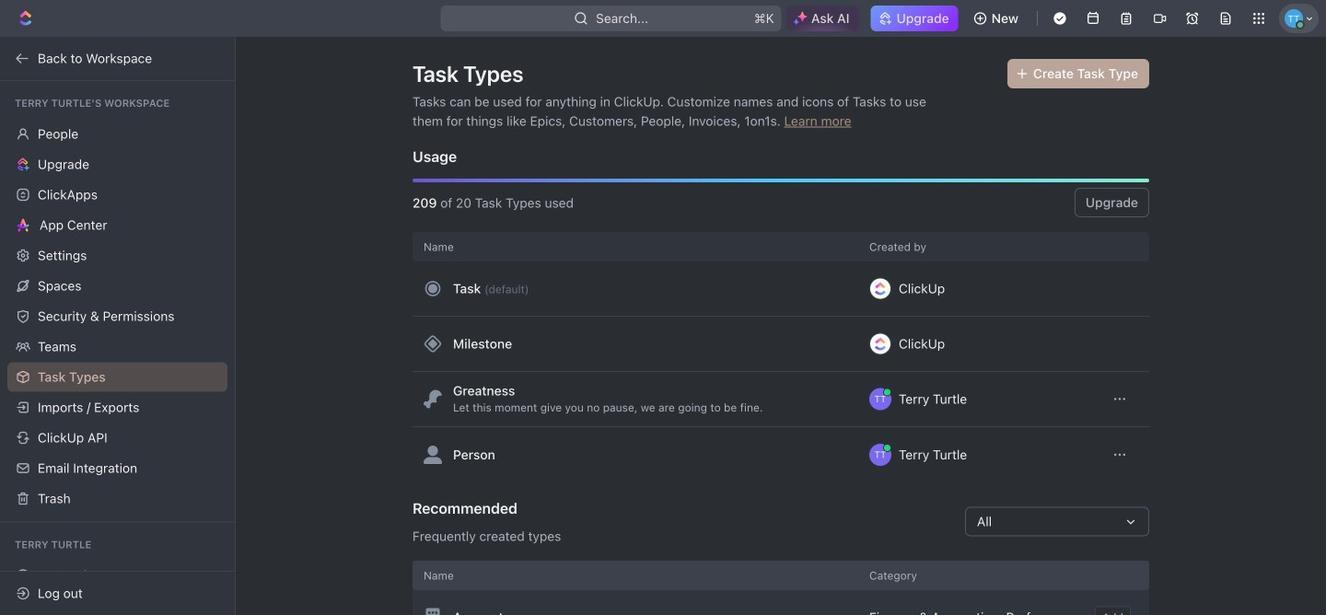 Task type: vqa. For each thing, say whether or not it's contained in the screenshot.
tenth row from the bottom
no



Task type: locate. For each thing, give the bounding box(es) containing it.
user large image
[[424, 446, 442, 464]]

drumstick bite image
[[424, 390, 442, 408]]



Task type: describe. For each thing, give the bounding box(es) containing it.
building image
[[426, 608, 440, 615]]



